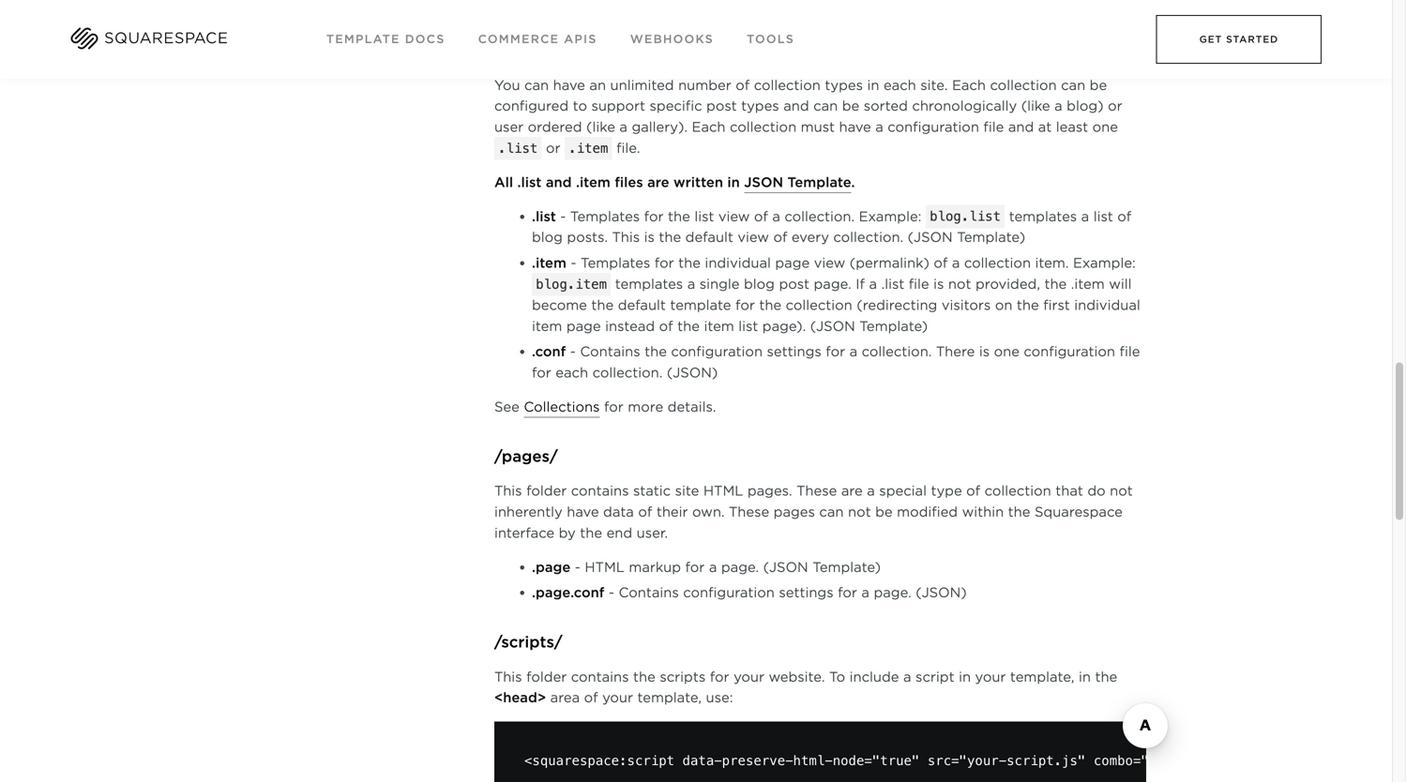 Task type: locate. For each thing, give the bounding box(es) containing it.
file inside in this folder you can define the presentation for the various kinds of content in your template. you can have an unlimited number of collection types in each site. each collection can be configured to support specific post types and can be sorted chronologically (like a blog) or user ordered (like a gallery). each collection must have a configuration file and at least one .list or .item file.
[[984, 119, 1004, 135]]

1 horizontal spatial (json)
[[916, 585, 967, 601]]

1 horizontal spatial is
[[934, 276, 944, 292]]

templates up instead
[[615, 276, 683, 292]]

collection inside .item - templates for the individual page view (permalink) of a collection item. example: blog.item
[[964, 255, 1031, 271]]

(json down blog.list
[[908, 230, 953, 246]]

if
[[856, 276, 865, 292]]

0 horizontal spatial not
[[848, 504, 871, 520]]

- inside .item - templates for the individual page view (permalink) of a collection item. example: blog.item
[[571, 255, 576, 271]]

template, up 'script.js"'
[[1010, 669, 1075, 685]]

blog.list
[[930, 209, 1001, 224]]

can up must
[[813, 98, 838, 114]]

the
[[690, 56, 712, 72], [831, 56, 853, 72], [668, 209, 690, 224], [659, 230, 681, 246], [678, 255, 701, 271], [1045, 276, 1067, 292], [591, 297, 614, 313], [759, 297, 782, 313], [1017, 297, 1039, 313], [677, 318, 700, 334], [645, 344, 667, 360], [1008, 504, 1031, 520], [580, 525, 602, 541], [633, 669, 656, 685], [1095, 669, 1118, 685]]

(like down support
[[586, 119, 615, 135]]

0 horizontal spatial individual
[[705, 255, 771, 271]]

must
[[801, 119, 835, 135]]

templates
[[570, 209, 640, 224], [581, 255, 650, 271]]

1 horizontal spatial template,
[[1010, 669, 1075, 685]]

(like up at
[[1021, 98, 1050, 114]]

in
[[1027, 56, 1039, 72], [867, 77, 879, 93], [727, 174, 740, 190], [959, 669, 971, 685], [1079, 669, 1091, 685]]

0 vertical spatial be
[[1090, 77, 1107, 93]]

blog right single at the top of page
[[744, 276, 775, 292]]

0 vertical spatial post
[[706, 98, 737, 114]]

unlimited
[[610, 77, 674, 93]]

inherently
[[494, 504, 563, 520]]

have up to
[[553, 77, 585, 93]]

1 horizontal spatial post
[[779, 276, 810, 292]]

a inside the this folder contains the scripts for your website. to include a script in your template, in the <head> area of your template, use:
[[903, 669, 911, 685]]

post inside in this folder you can define the presentation for the various kinds of content in your template. you can have an unlimited number of collection types in each site. each collection can be configured to support specific post types and can be sorted chronologically (like a blog) or user ordered (like a gallery). each collection must have a configuration file and at least one .list or .item file.
[[706, 98, 737, 114]]

combo="true"/>
[[1094, 753, 1204, 769]]

.item left "files"
[[576, 174, 611, 190]]

each
[[952, 77, 986, 93], [692, 119, 726, 135]]

and
[[784, 98, 809, 114], [1008, 119, 1034, 135], [546, 174, 572, 190]]

collection. up more at the bottom left
[[593, 365, 663, 381]]

/collections/
[[494, 20, 596, 39]]

provided,
[[976, 276, 1040, 292]]

contains inside the this folder contains the scripts for your website. to include a script in your template, in the <head> area of your template, use:
[[571, 669, 629, 685]]

0 horizontal spatial item
[[532, 318, 562, 334]]

.list down user
[[498, 141, 538, 156]]

0 vertical spatial view
[[718, 209, 750, 224]]

1 vertical spatial contains
[[619, 585, 679, 601]]

0 horizontal spatial page
[[566, 318, 601, 334]]

each
[[884, 77, 916, 93], [556, 365, 588, 381]]

1 vertical spatial are
[[841, 483, 863, 499]]

template) down (redirecting
[[860, 318, 928, 334]]

templates inside the templates a list of blog posts. this is the default view of every collection. (json template)
[[1009, 209, 1077, 224]]

a
[[1055, 98, 1063, 114], [620, 119, 628, 135], [876, 119, 884, 135], [772, 209, 780, 224], [1081, 209, 1089, 224], [952, 255, 960, 271], [687, 276, 695, 292], [869, 276, 877, 292], [850, 344, 858, 360], [867, 483, 875, 499], [709, 559, 717, 575], [862, 585, 870, 601], [903, 669, 911, 685]]

the inside the templates a list of blog posts. this is the default view of every collection. (json template)
[[659, 230, 681, 246]]

chronologically
[[912, 98, 1017, 114]]

1 vertical spatial individual
[[1074, 297, 1141, 313]]

0 vertical spatial folder
[[540, 56, 581, 72]]

0 vertical spatial page.
[[814, 276, 852, 292]]

is inside the templates a list of blog posts. this is the default view of every collection. (json template)
[[644, 230, 655, 246]]

contains
[[580, 344, 640, 360], [619, 585, 679, 601]]

not right pages
[[848, 504, 871, 520]]

2 vertical spatial be
[[875, 504, 893, 520]]

post
[[706, 98, 737, 114], [779, 276, 810, 292]]

collection.
[[785, 209, 855, 224], [833, 230, 904, 246], [862, 344, 932, 360], [593, 365, 663, 381]]

default inside templates a single blog post page. if a .list file is not provided, the .item will become the default template for the collection (redirecting visitors on the first individual item page instead of the item list page). (json template)
[[618, 297, 666, 313]]

.page
[[532, 559, 571, 575]]

folder up the inherently
[[526, 483, 567, 499]]

individual down will
[[1074, 297, 1141, 313]]

0 horizontal spatial list
[[695, 209, 714, 224]]

contains
[[571, 483, 629, 499], [571, 669, 629, 685]]

not right the "do"
[[1110, 483, 1133, 499]]

template, down scripts
[[637, 690, 702, 706]]

these up pages
[[797, 483, 837, 499]]

html inside 'this folder contains static site html pages. these are a special type of collection that do not inherently have data of their own. these pages can not be modified within the squarespace interface by the end user.'
[[703, 483, 743, 499]]

this inside the templates a list of blog posts. this is the default view of every collection. (json template)
[[612, 230, 640, 246]]

1 horizontal spatial each
[[884, 77, 916, 93]]

templates inside .item - templates for the individual page view (permalink) of a collection item. example: blog.item
[[581, 255, 650, 271]]

0 horizontal spatial and
[[546, 174, 572, 190]]

item down become
[[532, 318, 562, 334]]

blog
[[532, 230, 563, 246], [744, 276, 775, 292]]

2 horizontal spatial page.
[[874, 585, 912, 601]]

ordered
[[528, 119, 582, 135]]

a left script
[[903, 669, 911, 685]]

1 horizontal spatial page.
[[814, 276, 852, 292]]

of inside .item - templates for the individual page view (permalink) of a collection item. example: blog.item
[[934, 255, 948, 271]]

of right instead
[[659, 318, 673, 334]]

and up must
[[784, 98, 809, 114]]

is inside - contains the configuration settings for a collection. there is one configuration file for each collection. (json)
[[979, 344, 990, 360]]

see collections for more details.
[[494, 399, 716, 415]]

collection up provided,
[[964, 255, 1031, 271]]

1 vertical spatial html
[[585, 559, 625, 575]]

0 vertical spatial blog
[[532, 230, 563, 246]]

(json) inside - contains the configuration settings for a collection. there is one configuration file for each collection. (json)
[[667, 365, 718, 381]]

or down ordered
[[546, 140, 561, 156]]

1 horizontal spatial (json
[[810, 318, 855, 334]]

collection inside templates a single blog post page. if a .list file is not provided, the .item will become the default template for the collection (redirecting visitors on the first individual item page instead of the item list page). (json template)
[[786, 297, 853, 313]]

and right 'all'
[[546, 174, 572, 190]]

list inside the templates a list of blog posts. this is the default view of every collection. (json template)
[[1094, 209, 1113, 224]]

1 horizontal spatial html
[[703, 483, 743, 499]]

file.
[[616, 140, 640, 156]]

1 vertical spatial (like
[[586, 119, 615, 135]]

templates down the posts.
[[581, 255, 650, 271]]

templates for .list
[[570, 209, 640, 224]]

page down become
[[566, 318, 601, 334]]

and left at
[[1008, 119, 1034, 135]]

0 vertical spatial have
[[553, 77, 585, 93]]

1 vertical spatial page
[[566, 318, 601, 334]]

0 vertical spatial templates
[[1009, 209, 1077, 224]]

of up visitors
[[934, 255, 948, 271]]

.list down (permalink)
[[881, 276, 905, 292]]

folder for this folder contains the scripts for your website. to include a script in your template, in the <head> area of your template, use:
[[526, 669, 567, 685]]

not up visitors
[[948, 276, 971, 292]]

of
[[952, 56, 966, 72], [736, 77, 750, 93], [754, 209, 768, 224], [1118, 209, 1132, 224], [773, 230, 788, 246], [934, 255, 948, 271], [659, 318, 673, 334], [966, 483, 980, 499], [638, 504, 652, 520], [584, 690, 598, 706]]

1 horizontal spatial page
[[775, 255, 810, 271]]

one
[[1093, 119, 1118, 135], [994, 344, 1020, 360]]

are right "files"
[[647, 174, 669, 190]]

1 horizontal spatial blog
[[744, 276, 775, 292]]

collection. up (permalink)
[[833, 230, 904, 246]]

0 horizontal spatial is
[[644, 230, 655, 246]]

0 horizontal spatial file
[[909, 276, 929, 292]]

are
[[647, 174, 669, 190], [841, 483, 863, 499]]

json template link
[[744, 174, 851, 193]]

each up sorted
[[884, 77, 916, 93]]

this inside 'this folder contains static site html pages. these are a special type of collection that do not inherently have data of their own. these pages can not be modified within the squarespace interface by the end user.'
[[494, 483, 522, 499]]

collection up within
[[985, 483, 1051, 499]]

contains down instead
[[580, 344, 640, 360]]

this folder contains static site html pages. these are a special type of collection that do not inherently have data of their own. these pages can not be modified within the squarespace interface by the end user.
[[494, 483, 1133, 541]]

(redirecting
[[857, 297, 938, 313]]

2 horizontal spatial (json
[[908, 230, 953, 246]]

2 vertical spatial is
[[979, 344, 990, 360]]

2 vertical spatial and
[[546, 174, 572, 190]]

preserve-
[[722, 753, 793, 769]]

.list inside in this folder you can define the presentation for the various kinds of content in your template. you can have an unlimited number of collection types in each site. each collection can be configured to support specific post types and can be sorted chronologically (like a blog) or user ordered (like a gallery). each collection must have a configuration file and at least one .list or .item file.
[[498, 141, 538, 156]]

folder inside the this folder contains the scripts for your website. to include a script in your template, in the <head> area of your template, use:
[[526, 669, 567, 685]]

you
[[585, 56, 610, 72]]

a up visitors
[[952, 255, 960, 271]]

this
[[612, 230, 640, 246], [494, 483, 522, 499], [494, 669, 522, 685]]

(json) up "details." on the bottom of page
[[667, 365, 718, 381]]

templates up 'item.'
[[1009, 209, 1077, 224]]

0 horizontal spatial each
[[556, 365, 588, 381]]

0 horizontal spatial (json
[[763, 559, 808, 575]]

collection. up every
[[785, 209, 855, 224]]

markup
[[629, 559, 681, 575]]

.
[[851, 174, 855, 190]]

for down templates a single blog post page. if a .list file is not provided, the .item will become the default template for the collection (redirecting visitors on the first individual item page instead of the item list page). (json template) at the top
[[826, 344, 845, 360]]

blog inside the templates a list of blog posts. this is the default view of every collection. (json template)
[[532, 230, 563, 246]]

file
[[984, 119, 1004, 135], [909, 276, 929, 292], [1120, 344, 1140, 360]]

0 horizontal spatial default
[[618, 297, 666, 313]]

collection down content on the right top
[[990, 77, 1057, 93]]

at
[[1038, 119, 1052, 135]]

0 vertical spatial contains
[[580, 344, 640, 360]]

2 vertical spatial not
[[848, 504, 871, 520]]

0 vertical spatial not
[[948, 276, 971, 292]]

become
[[532, 297, 587, 313]]

0 vertical spatial settings
[[767, 344, 822, 360]]

a left special
[[867, 483, 875, 499]]

contains down markup
[[619, 585, 679, 601]]

list
[[695, 209, 714, 224], [1094, 209, 1113, 224], [739, 318, 758, 334]]

individual
[[705, 255, 771, 271], [1074, 297, 1141, 313]]

0 vertical spatial or
[[1108, 98, 1123, 114]]

1 vertical spatial templates
[[615, 276, 683, 292]]

folder down apis
[[540, 56, 581, 72]]

- for .item
[[571, 255, 576, 271]]

page. inside templates a single blog post page. if a .list file is not provided, the .item will become the default template for the collection (redirecting visitors on the first individual item page instead of the item list page). (json template)
[[814, 276, 852, 292]]

least
[[1056, 119, 1088, 135]]

(json) down modified
[[916, 585, 967, 601]]

this folder contains the scripts for your website. to include a script in your template, in the <head> area of your template, use:
[[494, 669, 1118, 706]]

blog left the posts.
[[532, 230, 563, 246]]

2 horizontal spatial be
[[1090, 77, 1107, 93]]

0 vertical spatial contains
[[571, 483, 629, 499]]

a inside - contains the configuration settings for a collection. there is one configuration file for each collection. (json)
[[850, 344, 858, 360]]

this right the posts.
[[612, 230, 640, 246]]

a right if
[[869, 276, 877, 292]]

0 vertical spatial (json
[[908, 230, 953, 246]]

2 horizontal spatial list
[[1094, 209, 1113, 224]]

0 horizontal spatial (json)
[[667, 365, 718, 381]]

your right script
[[975, 669, 1006, 685]]

page. left if
[[814, 276, 852, 292]]

of inside templates a single blog post page. if a .list file is not provided, the .item will become the default template for the collection (redirecting visitors on the first individual item page instead of the item list page). (json template)
[[659, 318, 673, 334]]

can up "configured"
[[524, 77, 549, 93]]

page. up include
[[874, 585, 912, 601]]

contains up area
[[571, 669, 629, 685]]

folder inside 'this folder contains static site html pages. these are a special type of collection that do not inherently have data of their own. these pages can not be modified within the squarespace interface by the end user.'
[[526, 483, 567, 499]]

area
[[550, 690, 580, 706]]

0 vertical spatial and
[[784, 98, 809, 114]]

.item - templates for the individual page view (permalink) of a collection item. example: blog.item
[[532, 255, 1136, 292]]

have up by
[[567, 504, 599, 520]]

collections link
[[524, 399, 600, 418]]

individual inside .item - templates for the individual page view (permalink) of a collection item. example: blog.item
[[705, 255, 771, 271]]

types down "presentation"
[[741, 98, 779, 114]]

site
[[675, 483, 699, 499]]

0 horizontal spatial template
[[326, 32, 400, 46]]

collection left must
[[730, 119, 797, 135]]

a down least
[[1081, 209, 1089, 224]]

.item inside .item - templates for the individual page view (permalink) of a collection item. example: blog.item
[[532, 255, 567, 271]]

0 vertical spatial templates
[[570, 209, 640, 224]]

folder up area
[[526, 669, 567, 685]]

.list right 'all'
[[517, 174, 542, 190]]

have down sorted
[[839, 119, 871, 135]]

contains for of
[[571, 669, 629, 685]]

0 horizontal spatial these
[[729, 504, 769, 520]]

settings for page.
[[779, 585, 834, 601]]

post up page).
[[779, 276, 810, 292]]

0 vertical spatial html
[[703, 483, 743, 499]]

be down template.
[[1090, 77, 1107, 93]]

.item inside templates a single blog post page. if a .list file is not provided, the .item will become the default template for the collection (redirecting visitors on the first individual item page instead of the item list page). (json template)
[[1071, 276, 1105, 292]]

a up .page.conf - contains configuration settings for a page. (json) at the bottom of page
[[709, 559, 717, 575]]

view inside .item - templates for the individual page view (permalink) of a collection item. example: blog.item
[[814, 255, 846, 271]]

.list up blog.item
[[532, 209, 556, 224]]

<squarespace:script
[[524, 753, 675, 769]]

template,
[[1010, 669, 1075, 685], [637, 690, 702, 706]]

1 horizontal spatial item
[[704, 318, 734, 334]]

example: up (permalink)
[[859, 209, 922, 224]]

collection. inside the templates a list of blog posts. this is the default view of every collection. (json template)
[[833, 230, 904, 246]]

folder inside in this folder you can define the presentation for the various kinds of content in your template. you can have an unlimited number of collection types in each site. each collection can be configured to support specific post types and can be sorted chronologically (like a blog) or user ordered (like a gallery). each collection must have a configuration file and at least one .list or .item file.
[[540, 56, 581, 72]]

page down every
[[775, 255, 810, 271]]

.item up blog.item
[[532, 255, 567, 271]]

contains inside - contains the configuration settings for a collection. there is one configuration file for each collection. (json)
[[580, 344, 640, 360]]

in right script
[[959, 669, 971, 685]]

1 vertical spatial file
[[909, 276, 929, 292]]

single
[[700, 276, 740, 292]]

each down .conf
[[556, 365, 588, 381]]

.item
[[569, 141, 608, 156], [576, 174, 611, 190], [532, 255, 567, 271], [1071, 276, 1105, 292]]

0 vertical spatial template)
[[957, 230, 1026, 246]]

(json
[[908, 230, 953, 246], [810, 318, 855, 334], [763, 559, 808, 575]]

post down number
[[706, 98, 737, 114]]

for down single at the top of page
[[736, 297, 755, 313]]

1 vertical spatial be
[[842, 98, 860, 114]]

1 horizontal spatial individual
[[1074, 297, 1141, 313]]

this inside the this folder contains the scripts for your website. to include a script in your template, in the <head> area of your template, use:
[[494, 669, 522, 685]]

templates up the posts.
[[570, 209, 640, 224]]

each inside in this folder you can define the presentation for the various kinds of content in your template. you can have an unlimited number of collection types in each site. each collection can be configured to support specific post types and can be sorted chronologically (like a blog) or user ordered (like a gallery). each collection must have a configuration file and at least one .list or .item file.
[[884, 77, 916, 93]]

file inside - contains the configuration settings for a collection. there is one configuration file for each collection. (json)
[[1120, 344, 1140, 360]]

end
[[607, 525, 632, 541]]

these
[[797, 483, 837, 499], [729, 504, 769, 520]]

for inside .item - templates for the individual page view (permalink) of a collection item. example: blog.item
[[655, 255, 674, 271]]

(like
[[1021, 98, 1050, 114], [586, 119, 615, 135]]

1 horizontal spatial one
[[1093, 119, 1118, 135]]

.page.conf
[[532, 585, 604, 601]]

collections
[[524, 399, 600, 415]]

1 vertical spatial each
[[692, 119, 726, 135]]

0 horizontal spatial blog
[[532, 230, 563, 246]]

2 vertical spatial have
[[567, 504, 599, 520]]

template) down blog.list
[[957, 230, 1026, 246]]

settings inside - contains the configuration settings for a collection. there is one configuration file for each collection. (json)
[[767, 344, 822, 360]]

of inside the this folder contains the scripts for your website. to include a script in your template, in the <head> area of your template, use:
[[584, 690, 598, 706]]

1 vertical spatial example:
[[1073, 255, 1136, 271]]

0 horizontal spatial are
[[647, 174, 669, 190]]

is inside templates a single blog post page. if a .list file is not provided, the .item will become the default template for the collection (redirecting visitors on the first individual item page instead of the item list page). (json template)
[[934, 276, 944, 292]]

0 horizontal spatial template,
[[637, 690, 702, 706]]

list up will
[[1094, 209, 1113, 224]]

0 vertical spatial (json)
[[667, 365, 718, 381]]

1 horizontal spatial templates
[[1009, 209, 1077, 224]]

one inside - contains the configuration settings for a collection. there is one configuration file for each collection. (json)
[[994, 344, 1020, 360]]

1 vertical spatial contains
[[571, 669, 629, 685]]

for right "presentation"
[[807, 56, 827, 72]]

1 vertical spatial (json)
[[916, 585, 967, 601]]

2 contains from the top
[[571, 669, 629, 685]]

contains inside 'this folder contains static site html pages. these are a special type of collection that do not inherently have data of their own. these pages can not be modified within the squarespace interface by the end user.'
[[571, 483, 629, 499]]

in
[[494, 56, 507, 72]]

item down template
[[704, 318, 734, 334]]

html down end
[[585, 559, 625, 575]]

2 vertical spatial page.
[[874, 585, 912, 601]]

1 vertical spatial blog
[[744, 276, 775, 292]]

for inside templates a single blog post page. if a .list file is not provided, the .item will become the default template for the collection (redirecting visitors on the first individual item page instead of the item list page). (json template)
[[736, 297, 755, 313]]

(permalink)
[[850, 255, 930, 271]]

0 vertical spatial (like
[[1021, 98, 1050, 114]]

example: up will
[[1073, 255, 1136, 271]]

this
[[511, 56, 536, 72]]

this for the
[[494, 669, 522, 685]]

the inside - contains the configuration settings for a collection. there is one configuration file for each collection. (json)
[[645, 344, 667, 360]]

template) inside the templates a list of blog posts. this is the default view of every collection. (json template)
[[957, 230, 1026, 246]]

1 vertical spatial page.
[[721, 559, 759, 575]]

be down special
[[875, 504, 893, 520]]

1 vertical spatial folder
[[526, 483, 567, 499]]

1 contains from the top
[[571, 483, 629, 499]]

0 vertical spatial file
[[984, 119, 1004, 135]]

this for static
[[494, 483, 522, 499]]

1 horizontal spatial default
[[685, 230, 734, 246]]

collection
[[754, 77, 821, 93], [990, 77, 1057, 93], [730, 119, 797, 135], [964, 255, 1031, 271], [786, 297, 853, 313], [985, 483, 1051, 499]]

1 vertical spatial templates
[[581, 255, 650, 271]]

1 vertical spatial template,
[[637, 690, 702, 706]]

for left more at the bottom left
[[604, 399, 624, 415]]

1 vertical spatial post
[[779, 276, 810, 292]]

can right pages
[[819, 504, 844, 520]]

1 vertical spatial and
[[1008, 119, 1034, 135]]

webhooks link
[[630, 32, 714, 46]]

a down templates a single blog post page. if a .list file is not provided, the .item will become the default template for the collection (redirecting visitors on the first individual item page instead of the item list page). (json template) at the top
[[850, 344, 858, 360]]

visitors
[[942, 297, 991, 313]]

0 vertical spatial this
[[612, 230, 640, 246]]

pages
[[774, 504, 815, 520]]

(json)
[[667, 365, 718, 381], [916, 585, 967, 601]]

1 horizontal spatial example:
[[1073, 255, 1136, 271]]

2 vertical spatial this
[[494, 669, 522, 685]]

0 horizontal spatial each
[[692, 119, 726, 135]]

0 vertical spatial one
[[1093, 119, 1118, 135]]

configuration down chronologically
[[888, 119, 979, 135]]

docs
[[405, 32, 445, 46]]

- for .page
[[575, 559, 581, 575]]

blog inside templates a single blog post page. if a .list file is not provided, the .item will become the default template for the collection (redirecting visitors on the first individual item page instead of the item list page). (json template)
[[744, 276, 775, 292]]

each up chronologically
[[952, 77, 986, 93]]

templates inside templates a single blog post page. if a .list file is not provided, the .item will become the default template for the collection (redirecting visitors on the first individual item page instead of the item list page). (json template)
[[615, 276, 683, 292]]

be
[[1090, 77, 1107, 93], [842, 98, 860, 114], [875, 504, 893, 520]]

default up single at the top of page
[[685, 230, 734, 246]]

have inside 'this folder contains static site html pages. these are a special type of collection that do not inherently have data of their own. these pages can not be modified within the squarespace interface by the end user.'
[[567, 504, 599, 520]]



Task type: describe. For each thing, give the bounding box(es) containing it.
2 item from the left
[[704, 318, 734, 334]]

templates for .item
[[581, 255, 650, 271]]

configuration down first
[[1024, 344, 1115, 360]]

0 horizontal spatial or
[[546, 140, 561, 156]]

node="true"
[[833, 753, 920, 769]]

an
[[590, 77, 606, 93]]

2 vertical spatial (json
[[763, 559, 808, 575]]

template docs
[[326, 32, 445, 46]]

0 vertical spatial template
[[326, 32, 400, 46]]

contains for data
[[571, 483, 629, 499]]

each inside - contains the configuration settings for a collection. there is one configuration file for each collection. (json)
[[556, 365, 588, 381]]

collection down "presentation"
[[754, 77, 821, 93]]

the inside .item - templates for the individual page view (permalink) of a collection item. example: blog.item
[[678, 255, 701, 271]]

a down json
[[772, 209, 780, 224]]

post inside templates a single blog post page. if a .list file is not provided, the .item will become the default template for the collection (redirecting visitors on the first individual item page instead of the item list page). (json template)
[[779, 276, 810, 292]]

kinds
[[911, 56, 947, 72]]

2 horizontal spatial not
[[1110, 483, 1133, 499]]

special
[[879, 483, 927, 499]]

src="your-
[[928, 753, 1007, 769]]

include
[[850, 669, 899, 685]]

blog.item
[[536, 277, 607, 292]]

1 horizontal spatial (like
[[1021, 98, 1050, 114]]

in this folder you can define the presentation for the various kinds of content in your template. you can have an unlimited number of collection types in each site. each collection can be configured to support specific post types and can be sorted chronologically (like a blog) or user ordered (like a gallery). each collection must have a configuration file and at least one .list or .item file.
[[494, 56, 1143, 156]]

folder for this folder contains static site html pages. these are a special type of collection that do not inherently have data of their own. these pages can not be modified within the squarespace interface by the end user.
[[526, 483, 567, 499]]

<squarespace:script data-preserve-html-node="true" src="your-script.js" combo="true"/>
[[524, 753, 1204, 769]]

1 horizontal spatial and
[[784, 98, 809, 114]]

for down all .list and .item files are written in json template .
[[644, 209, 664, 224]]

0 horizontal spatial be
[[842, 98, 860, 114]]

posts.
[[567, 230, 608, 246]]

templates for list
[[1009, 209, 1077, 224]]

page).
[[763, 318, 806, 334]]

0 horizontal spatial (like
[[586, 119, 615, 135]]

.item inside in this folder you can define the presentation for the various kinds of content in your template. you can have an unlimited number of collection types in each site. each collection can be configured to support specific post types and can be sorted chronologically (like a blog) or user ordered (like a gallery). each collection must have a configuration file and at least one .list or .item file.
[[569, 141, 608, 156]]

to
[[573, 98, 587, 114]]

apis
[[564, 32, 597, 46]]

0 vertical spatial each
[[952, 77, 986, 93]]

will
[[1109, 276, 1132, 292]]

/pages/
[[494, 447, 558, 466]]

example: inside .item - templates for the individual page view (permalink) of a collection item. example: blog.item
[[1073, 255, 1136, 271]]

on
[[995, 297, 1013, 313]]

(json inside the templates a list of blog posts. this is the default view of every collection. (json template)
[[908, 230, 953, 246]]

webhooks
[[630, 32, 714, 46]]

define
[[643, 56, 686, 72]]

started
[[1226, 34, 1279, 45]]

be inside 'this folder contains static site html pages. these are a special type of collection that do not inherently have data of their own. these pages can not be modified within the squarespace interface by the end user.'
[[875, 504, 893, 520]]

not inside templates a single blog post page. if a .list file is not provided, the .item will become the default template for the collection (redirecting visitors on the first individual item page instead of the item list page). (json template)
[[948, 276, 971, 292]]

template) inside templates a single blog post page. if a .list file is not provided, the .item will become the default template for the collection (redirecting visitors on the first individual item page instead of the item list page). (json template)
[[860, 318, 928, 334]]

0 horizontal spatial page.
[[721, 559, 759, 575]]

data
[[603, 504, 634, 520]]

.list inside templates a single blog post page. if a .list file is not provided, the .item will become the default template for the collection (redirecting visitors on the first individual item page instead of the item list page). (json template)
[[881, 276, 905, 292]]

can up blog)
[[1061, 77, 1086, 93]]

there
[[936, 344, 975, 360]]

see
[[494, 399, 520, 415]]

of up will
[[1118, 209, 1132, 224]]

for down .conf
[[532, 365, 551, 381]]

a up template
[[687, 276, 695, 292]]

sorted
[[864, 98, 908, 114]]

- inside - contains the configuration settings for a collection. there is one configuration file for each collection. (json)
[[570, 344, 576, 360]]

a inside 'this folder contains static site html pages. these are a special type of collection that do not inherently have data of their own. these pages can not be modified within the squarespace interface by the end user.'
[[867, 483, 875, 499]]

your inside in this folder you can define the presentation for the various kinds of content in your template. you can have an unlimited number of collection types in each site. each collection can be configured to support specific post types and can be sorted chronologically (like a blog) or user ordered (like a gallery). each collection must have a configuration file and at least one .list or .item file.
[[1043, 56, 1074, 72]]

0 horizontal spatial example:
[[859, 209, 922, 224]]

configuration inside in this folder you can define the presentation for the various kinds of content in your template. you can have an unlimited number of collection types in each site. each collection can be configured to support specific post types and can be sorted chronologically (like a blog) or user ordered (like a gallery). each collection must have a configuration file and at least one .list or .item file.
[[888, 119, 979, 135]]

type
[[931, 483, 962, 499]]

for inside in this folder you can define the presentation for the various kinds of content in your template. you can have an unlimited number of collection types in each site. each collection can be configured to support specific post types and can be sorted chronologically (like a blog) or user ordered (like a gallery). each collection must have a configuration file and at least one .list or .item file.
[[807, 56, 827, 72]]

support
[[591, 98, 645, 114]]

squarespace
[[1035, 504, 1123, 520]]

of down .list - templates for the list view of a collection. example: blog.list
[[773, 230, 788, 246]]

configuration down template
[[671, 344, 763, 360]]

pages.
[[748, 483, 792, 499]]

json
[[744, 174, 783, 190]]

tools link
[[747, 32, 795, 46]]

blog)
[[1067, 98, 1104, 114]]

in down various
[[867, 77, 879, 93]]

tools
[[747, 32, 795, 46]]

own.
[[692, 504, 725, 520]]

a up include
[[862, 585, 870, 601]]

in up 'script.js"'
[[1079, 669, 1091, 685]]

can up unlimited
[[614, 56, 639, 72]]

item.
[[1035, 255, 1069, 271]]

a down sorted
[[876, 119, 884, 135]]

scripts
[[660, 669, 706, 685]]

in right content on the right top
[[1027, 56, 1039, 72]]

your right area
[[602, 690, 633, 706]]

html-
[[793, 753, 833, 769]]

get
[[1200, 34, 1222, 45]]

specific
[[650, 98, 702, 114]]

a up least
[[1055, 98, 1063, 114]]

more
[[628, 399, 663, 415]]

user.
[[637, 525, 668, 541]]

.page - html markup for a page. (json template)
[[532, 559, 881, 575]]

all
[[494, 174, 513, 190]]

configuration down '.page - html markup for a page. (json template)'
[[683, 585, 775, 601]]

within
[[962, 504, 1004, 520]]

configured
[[494, 98, 569, 114]]

for right markup
[[685, 559, 705, 575]]

data-
[[683, 753, 722, 769]]

get started link
[[1156, 15, 1322, 64]]

all .list and .item files are written in json template .
[[494, 174, 855, 190]]

a up the file.
[[620, 119, 628, 135]]

use:
[[706, 690, 733, 706]]

files
[[615, 174, 643, 190]]

- for .page.conf
[[609, 585, 614, 601]]

details.
[[668, 399, 716, 415]]

individual inside templates a single blog post page. if a .list file is not provided, the .item will become the default template for the collection (redirecting visitors on the first individual item page instead of the item list page). (json template)
[[1074, 297, 1141, 313]]

commerce apis
[[478, 32, 597, 46]]

list inside templates a single blog post page. if a .list file is not provided, the .item will become the default template for the collection (redirecting visitors on the first individual item page instead of the item list page). (json template)
[[739, 318, 758, 334]]

are inside 'this folder contains static site html pages. these are a special type of collection that do not inherently have data of their own. these pages can not be modified within the squarespace interface by the end user.'
[[841, 483, 863, 499]]

<head>
[[494, 690, 546, 706]]

default inside the templates a list of blog posts. this is the default view of every collection. (json template)
[[685, 230, 734, 246]]

page inside .item - templates for the individual page view (permalink) of a collection item. example: blog.item
[[775, 255, 810, 271]]

modified
[[897, 504, 958, 520]]

content
[[970, 56, 1023, 72]]

- contains the configuration settings for a collection. there is one configuration file for each collection. (json)
[[532, 344, 1140, 381]]

0 vertical spatial these
[[797, 483, 837, 499]]

collection inside 'this folder contains static site html pages. these are a special type of collection that do not inherently have data of their own. these pages can not be modified within the squarespace interface by the end user.'
[[985, 483, 1051, 499]]

for up the to
[[838, 585, 857, 601]]

of right kinds
[[952, 56, 966, 72]]

of down static
[[638, 504, 652, 520]]

one inside in this folder you can define the presentation for the various kinds of content in your template. you can have an unlimited number of collection types in each site. each collection can be configured to support specific post types and can be sorted chronologically (like a blog) or user ordered (like a gallery). each collection must have a configuration file and at least one .list or .item file.
[[1093, 119, 1118, 135]]

1 horizontal spatial or
[[1108, 98, 1123, 114]]

1 vertical spatial types
[[741, 98, 779, 114]]

various
[[858, 56, 907, 72]]

that
[[1056, 483, 1083, 499]]

.page.conf - contains configuration settings for a page. (json)
[[532, 585, 967, 601]]

for inside the this folder contains the scripts for your website. to include a script in your template, in the <head> area of your template, use:
[[710, 669, 729, 685]]

1 horizontal spatial template
[[788, 174, 851, 190]]

website.
[[769, 669, 825, 685]]

1 item from the left
[[532, 318, 562, 334]]

of down "presentation"
[[736, 77, 750, 93]]

their
[[657, 504, 688, 520]]

your left "website."
[[734, 669, 765, 685]]

instead
[[605, 318, 655, 334]]

view inside the templates a list of blog posts. this is the default view of every collection. (json template)
[[738, 230, 769, 246]]

page inside templates a single blog post page. if a .list file is not provided, the .item will become the default template for the collection (redirecting visitors on the first individual item page instead of the item list page). (json template)
[[566, 318, 601, 334]]

file inside templates a single blog post page. if a .list file is not provided, the .item will become the default template for the collection (redirecting visitors on the first individual item page instead of the item list page). (json template)
[[909, 276, 929, 292]]

by
[[559, 525, 576, 541]]

you
[[494, 77, 520, 93]]

collection. down (redirecting
[[862, 344, 932, 360]]

of up within
[[966, 483, 980, 499]]

commerce apis link
[[478, 32, 597, 46]]

site.
[[921, 77, 948, 93]]

first
[[1043, 297, 1070, 313]]

settings for collection.
[[767, 344, 822, 360]]

template
[[670, 297, 731, 313]]

of down json
[[754, 209, 768, 224]]

a inside .item - templates for the individual page view (permalink) of a collection item. example: blog.item
[[952, 255, 960, 271]]

templates for single
[[615, 276, 683, 292]]

commerce
[[478, 32, 559, 46]]

template.
[[1079, 56, 1143, 72]]

templates a list of blog posts. this is the default view of every collection. (json template)
[[532, 209, 1132, 246]]

in left json
[[727, 174, 740, 190]]

do
[[1088, 483, 1106, 499]]

templates a single blog post page. if a .list file is not provided, the .item will become the default template for the collection (redirecting visitors on the first individual item page instead of the item list page). (json template)
[[532, 276, 1141, 334]]

0 horizontal spatial html
[[585, 559, 625, 575]]

to
[[829, 669, 845, 685]]

script
[[916, 669, 955, 685]]

1 vertical spatial these
[[729, 504, 769, 520]]

a inside the templates a list of blog posts. this is the default view of every collection. (json template)
[[1081, 209, 1089, 224]]

1 vertical spatial have
[[839, 119, 871, 135]]

user
[[494, 119, 524, 135]]

every
[[792, 230, 829, 246]]

static
[[633, 483, 671, 499]]

gallery).
[[632, 119, 688, 135]]

(json inside templates a single blog post page. if a .list file is not provided, the .item will become the default template for the collection (redirecting visitors on the first individual item page instead of the item list page). (json template)
[[810, 318, 855, 334]]

- for .list
[[560, 209, 566, 224]]

.list - templates for the list view of a collection. example: blog.list
[[532, 209, 1001, 224]]

can inside 'this folder contains static site html pages. these are a special type of collection that do not inherently have data of their own. these pages can not be modified within the squarespace interface by the end user.'
[[819, 504, 844, 520]]

1 horizontal spatial types
[[825, 77, 863, 93]]

presentation
[[717, 56, 803, 72]]

2 vertical spatial template)
[[813, 559, 881, 575]]



Task type: vqa. For each thing, say whether or not it's contained in the screenshot.
bottommost This
yes



